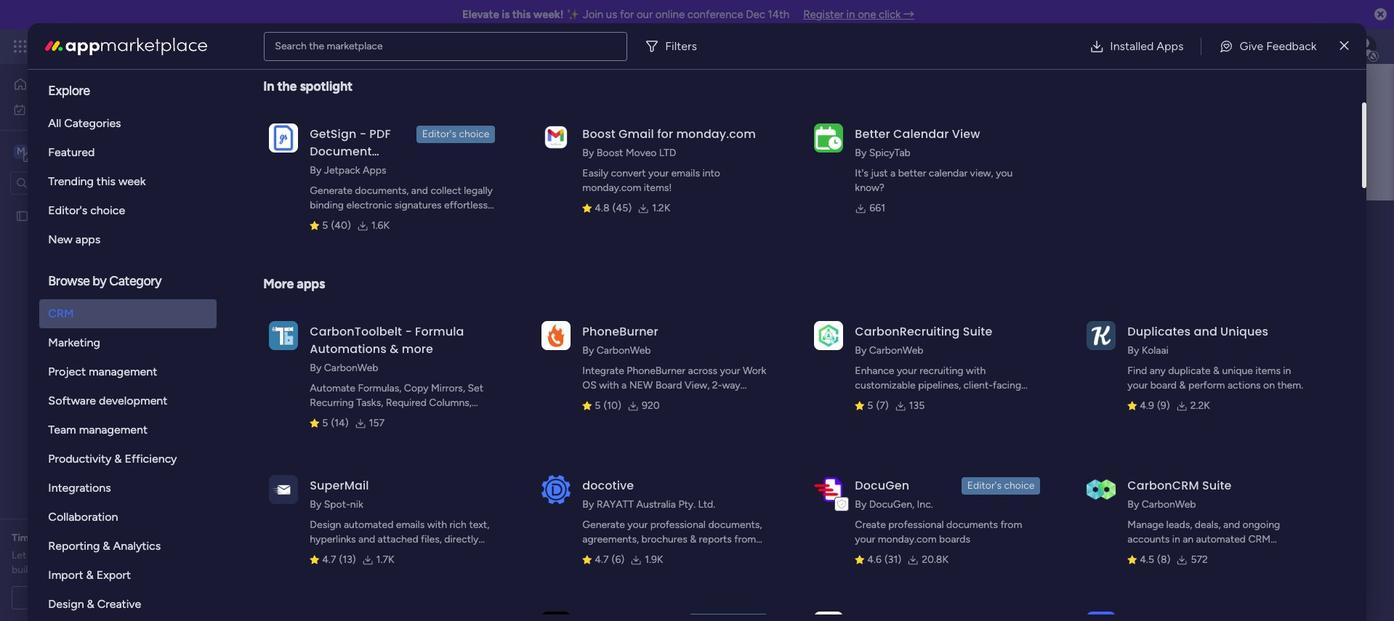 Task type: describe. For each thing, give the bounding box(es) containing it.
0 horizontal spatial choice
[[90, 204, 125, 217]]

easily
[[583, 167, 609, 180]]

view,
[[970, 167, 994, 180]]

5 for carbonrecruiting suite
[[868, 400, 874, 412]]

home button
[[9, 73, 156, 96]]

0 vertical spatial workspace
[[62, 144, 119, 158]]

by inside carbontoolbelt - formula automations & more by carbonweb
[[310, 362, 322, 374]]

you inside it's just a better calendar view, you know?
[[996, 167, 1013, 180]]

spotlight
[[300, 79, 353, 95]]

0 vertical spatial crm
[[48, 307, 74, 321]]

Main workspace field
[[359, 206, 1336, 239]]

crm inside manage leads, deals, and ongoing accounts in an automated crm powered by monday sales crm.
[[1249, 534, 1271, 546]]

click
[[879, 8, 901, 21]]

see plans button
[[235, 36, 305, 57]]

1 horizontal spatial main
[[363, 206, 419, 239]]

and inside manage leads, deals, and ongoing accounts in an automated crm powered by monday sales crm.
[[1224, 519, 1241, 531]]

pty.
[[679, 499, 696, 511]]

enhance your recruiting with customizable pipelines, client-facing dashboards, automation & more.
[[855, 365, 1022, 406]]

software development
[[48, 394, 167, 408]]

duplicates
[[1128, 324, 1191, 340]]

work for my
[[48, 103, 71, 115]]

professional inside generate your professional documents, agreements, brochures & reports from monday.com
[[650, 519, 706, 531]]

add to favorites image
[[939, 360, 954, 375]]

better
[[855, 126, 891, 143]]

app logo image for better calendar view
[[815, 123, 844, 153]]

more
[[263, 276, 294, 292]]

1 vertical spatial workspace
[[425, 206, 549, 239]]

trending
[[48, 174, 94, 188]]

document
[[310, 143, 372, 160]]

elevate
[[462, 8, 499, 21]]

formulas,
[[358, 382, 402, 395]]

perform
[[1189, 380, 1225, 392]]

carbonweb inside phoneburner by carbonweb
[[597, 345, 651, 357]]

productivity & efficiency
[[48, 452, 177, 466]]

0 vertical spatial boost
[[583, 126, 616, 143]]

experts
[[46, 550, 80, 562]]

schedule
[[48, 592, 90, 604]]

of
[[87, 564, 97, 577]]

from inside generate documents, and collect legally binding electronic signatures effortlessly from your monday.com boards
[[310, 214, 332, 226]]

find any duplicate & unique items in your board & perform actions on them.
[[1128, 365, 1304, 392]]

calendar
[[929, 167, 968, 180]]

and inside integrate phoneburner across your work os with a new board view, 2-way sync, click-to-dial, and custom automations.
[[671, 394, 688, 406]]

generate for generate documents, and collect legally binding electronic signatures effortlessly from your monday.com boards
[[310, 185, 353, 197]]

docotive by rayatt australia pty. ltd.
[[583, 478, 716, 511]]

app logo image for docotive
[[542, 475, 571, 504]]

1.6k
[[371, 220, 390, 232]]

by up create
[[855, 499, 867, 511]]

- for getsign
[[360, 126, 367, 143]]

getsign
[[310, 126, 357, 143]]

1.9k
[[645, 554, 663, 566]]

client-
[[964, 380, 993, 392]]

your inside integrate phoneburner across your work os with a new board view, 2-way sync, click-to-dial, and custom automations.
[[720, 365, 740, 377]]

& left the what
[[103, 539, 110, 553]]

1 vertical spatial editor's choice
[[48, 204, 125, 217]]

files,
[[421, 534, 442, 546]]

monday.com inside generate documents, and collect legally binding electronic signatures effortlessly from your monday.com boards
[[357, 214, 416, 226]]

items
[[1256, 365, 1281, 377]]

your inside 'enhance your recruiting with customizable pipelines, client-facing dashboards, automation & more.'
[[897, 365, 917, 377]]

leads,
[[1167, 519, 1193, 531]]

by inside phoneburner by carbonweb
[[583, 345, 594, 357]]

legally
[[464, 185, 493, 197]]

project
[[48, 365, 86, 379]]

documents, inside generate documents, and collect legally binding electronic signatures effortlessly from your monday.com boards
[[355, 185, 409, 197]]

register in one click → link
[[804, 8, 915, 21]]

by inside boost gmail for monday.com by boost moveo ltd
[[583, 147, 594, 159]]

in left "one"
[[847, 8, 855, 21]]

design for design automated emails with rich text, hyperlinks and attached files, directly from monday.com
[[310, 519, 341, 531]]

& inside 'enhance your recruiting with customizable pipelines, client-facing dashboards, automation & more.'
[[968, 394, 974, 406]]

apps image
[[1235, 39, 1250, 54]]

by inside the "carbonrecruiting suite by carbonweb"
[[855, 345, 867, 357]]

public board image
[[15, 209, 29, 223]]

installed
[[1110, 39, 1154, 53]]

give
[[1240, 39, 1264, 53]]

dashboards
[[327, 328, 380, 340]]

your inside generate documents, and collect legally binding electronic signatures effortlessly from your monday.com boards
[[334, 214, 355, 226]]

to-
[[637, 394, 651, 406]]

app logo image for carbonrecruiting suite
[[815, 321, 844, 350]]

custom
[[691, 394, 725, 406]]

emails inside the "easily convert your emails into monday.com items!"
[[671, 167, 700, 180]]

editor's for docugen
[[968, 480, 1002, 492]]

management for team management
[[79, 423, 148, 437]]

661
[[870, 202, 886, 214]]

emails inside design automated emails with rich text, hyperlinks and attached files, directly from monday.com
[[396, 519, 425, 531]]

filters button
[[639, 32, 709, 61]]

1 vertical spatial boards
[[314, 293, 350, 307]]

management for project management
[[89, 365, 157, 379]]

automate formulas, copy mirrors, set recurring tasks, required columns, auto assign, and more!
[[310, 382, 484, 424]]

join
[[583, 8, 604, 21]]

your inside the "easily convert your emails into monday.com items!"
[[649, 167, 669, 180]]

professional inside create professional documents from your monday.com boards
[[889, 519, 944, 531]]

0 vertical spatial review
[[100, 532, 131, 545]]

reports
[[699, 534, 732, 546]]

featured
[[48, 145, 95, 159]]

register
[[804, 8, 844, 21]]

sync,
[[583, 394, 608, 406]]

tasks,
[[357, 397, 383, 409]]

search
[[275, 40, 307, 52]]

main workspace inside workspace selection element
[[33, 144, 119, 158]]

and inside "duplicates and uniques by kolaai"
[[1194, 324, 1218, 340]]

duplicates and uniques by kolaai
[[1128, 324, 1269, 357]]

you've
[[140, 550, 170, 562]]

1 vertical spatial apps
[[363, 164, 387, 177]]

app logo image for supermail
[[269, 475, 298, 504]]

by inside "duplicates and uniques by kolaai"
[[1128, 345, 1140, 357]]

more!
[[389, 412, 416, 424]]

5 (14)
[[322, 417, 349, 430]]

5 left (40)
[[322, 220, 328, 232]]

an inside time for an expert review let our experts review what you've built so far. free of charge
[[53, 532, 64, 545]]

board
[[656, 380, 682, 392]]

from inside design automated emails with rich text, hyperlinks and attached files, directly from monday.com
[[310, 548, 332, 561]]

2 vertical spatial this
[[485, 328, 501, 340]]

1 horizontal spatial our
[[637, 8, 653, 21]]

invite members image
[[1203, 39, 1218, 54]]

collection
[[346, 178, 406, 195]]

week!
[[534, 8, 564, 21]]

integrate
[[583, 365, 624, 377]]

recently
[[435, 328, 472, 340]]

with inside integrate phoneburner across your work os with a new board view, 2-way sync, click-to-dial, and custom automations.
[[599, 380, 619, 392]]

20.8k
[[922, 554, 949, 566]]

monday.com inside create professional documents from your monday.com boards
[[878, 534, 937, 546]]

search everything image
[[1271, 39, 1285, 54]]

2 vertical spatial workspace
[[504, 328, 553, 340]]

apps for more apps
[[297, 276, 325, 292]]

integrate phoneburner across your work os with a new board view, 2-way sync, click-to-dial, and custom automations.
[[583, 365, 767, 421]]

dashboards,
[[855, 394, 910, 406]]

for inside time for an expert review let our experts review what you've built so far. free of charge
[[37, 532, 51, 545]]

the for spotlight
[[277, 79, 297, 95]]

import
[[48, 569, 83, 582]]

apps for new apps
[[75, 233, 101, 246]]

1 vertical spatial boost
[[597, 147, 623, 159]]

recurring
[[310, 397, 354, 409]]

4.8
[[595, 202, 610, 214]]

and inside generate documents, and collect legally binding electronic signatures effortlessly from your monday.com boards
[[411, 185, 428, 197]]

apps inside button
[[1157, 39, 1184, 53]]

carbonrecruiting
[[855, 324, 960, 340]]

1 vertical spatial test
[[299, 362, 318, 374]]

editor's for getsign - pdf document generation and esign collection
[[422, 128, 457, 140]]

4.5
[[1140, 554, 1155, 566]]

m
[[17, 145, 25, 157]]

by inside supermail by spot-nik
[[310, 499, 322, 511]]

0 vertical spatial by
[[93, 273, 106, 289]]

all categories
[[48, 116, 121, 130]]

choice for docugen
[[1004, 480, 1035, 492]]

copy
[[404, 382, 429, 395]]

1 vertical spatial main workspace
[[363, 206, 549, 239]]

import & export
[[48, 569, 131, 582]]

schedule a meeting
[[48, 592, 138, 604]]

explore
[[48, 83, 90, 99]]

carbonweb inside the carboncrm suite by carbonweb
[[1142, 499, 1196, 511]]

into
[[703, 167, 720, 180]]

our inside time for an expert review let our experts review what you've built so far. free of charge
[[29, 550, 44, 562]]

a inside integrate phoneburner across your work os with a new board view, 2-way sync, click-to-dial, and custom automations.
[[622, 380, 627, 392]]

analytics
[[113, 539, 161, 553]]

1 vertical spatial review
[[83, 550, 113, 562]]

and inside getsign - pdf document generation and esign collection
[[379, 161, 403, 177]]

online
[[656, 8, 685, 21]]

14th
[[768, 8, 790, 21]]

assign,
[[335, 412, 367, 424]]

& down 'duplicate'
[[1180, 380, 1186, 392]]

across
[[688, 365, 718, 377]]

deals,
[[1195, 519, 1221, 531]]

monday inside manage leads, deals, and ongoing accounts in an automated crm powered by monday sales crm.
[[1184, 548, 1221, 561]]

pipelines,
[[918, 380, 961, 392]]

4.8 (45)
[[595, 202, 632, 214]]

and right boards
[[308, 328, 325, 340]]

app logo image for carbontoolbelt - formula automations & more
[[269, 321, 298, 350]]

actions
[[1228, 380, 1261, 392]]

& right free
[[86, 569, 94, 582]]

suite for carbonrecruiting suite
[[963, 324, 993, 340]]



Task type: vqa. For each thing, say whether or not it's contained in the screenshot.


Task type: locate. For each thing, give the bounding box(es) containing it.
visited
[[402, 328, 432, 340]]

2 horizontal spatial choice
[[1004, 480, 1035, 492]]

test inside list box
[[34, 210, 53, 222]]

facing
[[993, 380, 1022, 392]]

give feedback
[[1240, 39, 1317, 53]]

1 horizontal spatial an
[[1183, 534, 1194, 546]]

by up easily
[[583, 147, 594, 159]]

with inside 'enhance your recruiting with customizable pipelines, client-facing dashboards, automation & more.'
[[966, 365, 986, 377]]

0 horizontal spatial boards
[[314, 293, 350, 307]]

1 horizontal spatial test
[[299, 362, 318, 374]]

1 vertical spatial the
[[277, 79, 297, 95]]

this right the recently
[[485, 328, 501, 340]]

suite for carboncrm suite
[[1203, 478, 1232, 494]]

automated down nik
[[344, 519, 394, 531]]

powered
[[1128, 548, 1168, 561]]

editor's choice for docugen
[[968, 480, 1035, 492]]

in right the recently
[[474, 328, 482, 340]]

kolaai
[[1142, 345, 1169, 357]]

carbonweb up integrate
[[597, 345, 651, 357]]

by up integrate
[[583, 345, 594, 357]]

your up items!
[[649, 167, 669, 180]]

this
[[512, 8, 531, 21], [97, 174, 116, 188], [485, 328, 501, 340]]

main down collection
[[363, 206, 419, 239]]

hyperlinks
[[310, 534, 356, 546]]

export
[[96, 569, 131, 582]]

boost left gmail at the left top of the page
[[583, 126, 616, 143]]

apps up recent boards
[[297, 276, 325, 292]]

& up perform
[[1213, 365, 1220, 377]]

0 horizontal spatial our
[[29, 550, 44, 562]]

5 left the (7)
[[868, 400, 874, 412]]

main inside workspace selection element
[[33, 144, 59, 158]]

week
[[118, 174, 146, 188]]

documents, inside generate your professional documents, agreements, brochures & reports from monday.com
[[708, 519, 762, 531]]

automated down deals,
[[1196, 534, 1246, 546]]

by inside the carboncrm suite by carbonweb
[[1128, 499, 1140, 511]]

and inside design automated emails with rich text, hyperlinks and attached files, directly from monday.com
[[358, 534, 375, 546]]

carboncrm suite by carbonweb
[[1128, 478, 1232, 511]]

suite up deals,
[[1203, 478, 1232, 494]]

binding
[[310, 199, 344, 212]]

4.7 (6)
[[595, 554, 625, 566]]

boards inside generate documents, and collect legally binding electronic signatures effortlessly from your monday.com boards
[[418, 214, 450, 226]]

in inside manage leads, deals, and ongoing accounts in an automated crm powered by monday sales crm.
[[1173, 534, 1181, 546]]

1 vertical spatial management
[[89, 365, 157, 379]]

unique
[[1223, 365, 1253, 377]]

way
[[722, 380, 741, 392]]

135
[[909, 400, 925, 412]]

1 vertical spatial apps
[[297, 276, 325, 292]]

& left more
[[390, 341, 399, 358]]

0 vertical spatial our
[[637, 8, 653, 21]]

items!
[[644, 182, 672, 194]]

0 vertical spatial monday
[[65, 38, 115, 55]]

workspace selection element
[[14, 143, 121, 162]]

the for marketplace
[[309, 40, 324, 52]]

review up of
[[83, 550, 113, 562]]

notifications image
[[1139, 39, 1154, 54]]

from inside generate your professional documents, agreements, brochures & reports from monday.com
[[735, 534, 756, 546]]

1 vertical spatial phoneburner
[[627, 365, 686, 377]]

app logo image for duplicates and uniques
[[1087, 321, 1116, 350]]

0 horizontal spatial crm
[[48, 307, 74, 321]]

4.7 for supermail
[[322, 554, 336, 566]]

2 vertical spatial editor's
[[968, 480, 1002, 492]]

monday.com inside design automated emails with rich text, hyperlinks and attached files, directly from monday.com
[[334, 548, 393, 561]]

boards right recent
[[314, 293, 350, 307]]

work for monday
[[117, 38, 144, 55]]

1 vertical spatial monday
[[1184, 548, 1221, 561]]

monday.com inside generate your professional documents, agreements, brochures & reports from monday.com
[[583, 548, 642, 561]]

(9)
[[1157, 400, 1170, 412]]

2 vertical spatial with
[[427, 519, 447, 531]]

5 (7)
[[868, 400, 889, 412]]

generate inside generate documents, and collect legally binding electronic signatures effortlessly from your monday.com boards
[[310, 185, 353, 197]]

monday.com up "into"
[[676, 126, 756, 143]]

0 vertical spatial main workspace
[[33, 144, 119, 158]]

for right time
[[37, 532, 51, 545]]

know?
[[855, 182, 885, 194]]

ltd.
[[698, 499, 716, 511]]

in for find any duplicate & unique items in your board & perform actions on them.
[[1284, 365, 1292, 377]]

0 vertical spatial -
[[360, 126, 367, 143]]

1 professional from the left
[[650, 519, 706, 531]]

2 professional from the left
[[889, 519, 944, 531]]

monday.com up (31)
[[878, 534, 937, 546]]

test list box
[[0, 201, 185, 425]]

0 horizontal spatial for
[[37, 532, 51, 545]]

by inside docotive by rayatt australia pty. ltd.
[[583, 499, 594, 511]]

1 horizontal spatial 4.7
[[595, 554, 609, 566]]

dapulse x slim image
[[1340, 37, 1349, 55]]

0 horizontal spatial monday
[[65, 38, 115, 55]]

for right the us
[[620, 8, 634, 21]]

1 horizontal spatial work
[[117, 38, 144, 55]]

- inside carbontoolbelt - formula automations & more by carbonweb
[[405, 324, 412, 340]]

for up ltd
[[657, 126, 673, 143]]

0 horizontal spatial design
[[48, 598, 84, 611]]

0 horizontal spatial editor's choice
[[48, 204, 125, 217]]

monday.com down 'agreements,'
[[583, 548, 642, 561]]

-
[[360, 126, 367, 143], [405, 324, 412, 340]]

new
[[629, 380, 653, 392]]

phoneburner up board
[[627, 365, 686, 377]]

my
[[32, 103, 46, 115]]

1 vertical spatial you
[[383, 328, 400, 340]]

review up the what
[[100, 532, 131, 545]]

&
[[390, 341, 399, 358], [1213, 365, 1220, 377], [1180, 380, 1186, 392], [968, 394, 974, 406], [114, 452, 122, 466], [690, 534, 697, 546], [103, 539, 110, 553], [86, 569, 94, 582], [87, 598, 94, 611]]

apps marketplace image
[[45, 37, 207, 55]]

a down import & export
[[92, 592, 98, 604]]

apps right new
[[75, 233, 101, 246]]

your up customizable
[[897, 365, 917, 377]]

5 for phoneburner
[[595, 400, 601, 412]]

1 horizontal spatial generate
[[583, 519, 625, 531]]

editor's choice
[[422, 128, 490, 140], [48, 204, 125, 217], [968, 480, 1035, 492]]

2 horizontal spatial editor's choice
[[968, 480, 1035, 492]]

professional up 'brochures'
[[650, 519, 706, 531]]

monday.com inside the "easily convert your emails into monday.com items!"
[[583, 182, 642, 194]]

2 horizontal spatial with
[[966, 365, 986, 377]]

our left online
[[637, 8, 653, 21]]

& left creative
[[87, 598, 94, 611]]

give feedback button
[[1208, 32, 1329, 61]]

design for design & creative
[[48, 598, 84, 611]]

by inside manage leads, deals, and ongoing accounts in an automated crm powered by monday sales crm.
[[1171, 548, 1182, 561]]

work inside 'button'
[[48, 103, 71, 115]]

with down integrate
[[599, 380, 619, 392]]

your down australia
[[628, 519, 648, 531]]

1 horizontal spatial boards
[[418, 214, 450, 226]]

your inside find any duplicate & unique items in your board & perform actions on them.
[[1128, 380, 1148, 392]]

1 vertical spatial work
[[48, 103, 71, 115]]

- left pdf
[[360, 126, 367, 143]]

1 vertical spatial crm
[[1249, 534, 1271, 546]]

carbontoolbelt - formula automations & more by carbonweb
[[310, 324, 464, 374]]

1 horizontal spatial by
[[1171, 548, 1182, 561]]

a up click-
[[622, 380, 627, 392]]

carbonweb inside carbontoolbelt - formula automations & more by carbonweb
[[324, 362, 378, 374]]

and down tasks,
[[370, 412, 387, 424]]

1 4.7 from the left
[[322, 554, 336, 566]]

1 vertical spatial by
[[1171, 548, 1182, 561]]

0 horizontal spatial professional
[[650, 519, 706, 531]]

1 horizontal spatial main workspace
[[363, 206, 549, 239]]

crm up the crm.
[[1249, 534, 1271, 546]]

register in one click →
[[804, 8, 915, 21]]

marketing
[[48, 336, 100, 350]]

in inside find any duplicate & unique items in your board & perform actions on them.
[[1284, 365, 1292, 377]]

plans
[[274, 40, 298, 52]]

2 horizontal spatial boards
[[939, 534, 971, 546]]

boards inside create professional documents from your monday.com boards
[[939, 534, 971, 546]]

1 horizontal spatial apps
[[1157, 39, 1184, 53]]

2 vertical spatial boards
[[939, 534, 971, 546]]

and left uniques
[[1194, 324, 1218, 340]]

charge
[[99, 564, 130, 577]]

by up automate
[[310, 362, 322, 374]]

carbonweb down carboncrm
[[1142, 499, 1196, 511]]

my work
[[32, 103, 71, 115]]

an up experts
[[53, 532, 64, 545]]

1 horizontal spatial choice
[[459, 128, 490, 140]]

boards and dashboards you visited recently in this workspace
[[274, 328, 553, 340]]

monday work management
[[65, 38, 226, 55]]

1 vertical spatial editor's
[[48, 204, 87, 217]]

(31)
[[885, 554, 902, 566]]

test up automate
[[299, 362, 318, 374]]

app logo image for carboncrm suite
[[1087, 475, 1116, 504]]

- inside getsign - pdf document generation and esign collection
[[360, 126, 367, 143]]

- up more
[[405, 324, 412, 340]]

design down the import in the left of the page
[[48, 598, 84, 611]]

0 horizontal spatial test
[[34, 210, 53, 222]]

0 horizontal spatial documents,
[[355, 185, 409, 197]]

main workspace down all categories on the left
[[33, 144, 119, 158]]

by left the 572
[[1171, 548, 1182, 561]]

editor's up documents
[[968, 480, 1002, 492]]

1 horizontal spatial automated
[[1196, 534, 1246, 546]]

inbox image
[[1171, 39, 1186, 54]]

1 vertical spatial emails
[[396, 519, 425, 531]]

boards down signatures
[[418, 214, 450, 226]]

design inside design automated emails with rich text, hyperlinks and attached files, directly from monday.com
[[310, 519, 341, 531]]

0 horizontal spatial a
[[92, 592, 98, 604]]

option
[[0, 203, 185, 206]]

carbonweb down carbonrecruiting
[[869, 345, 924, 357]]

from down binding
[[310, 214, 332, 226]]

by left rayatt
[[583, 499, 594, 511]]

monday up home button
[[65, 38, 115, 55]]

2 horizontal spatial this
[[512, 8, 531, 21]]

documents, up reports on the bottom of page
[[708, 519, 762, 531]]

choice for getsign - pdf document generation and esign collection
[[459, 128, 490, 140]]

2 4.7 from the left
[[595, 554, 609, 566]]

0 horizontal spatial work
[[48, 103, 71, 115]]

suite inside the carboncrm suite by carbonweb
[[1203, 478, 1232, 494]]

2 horizontal spatial for
[[657, 126, 673, 143]]

0 vertical spatial choice
[[459, 128, 490, 140]]

& down client- at bottom
[[968, 394, 974, 406]]

monday down deals,
[[1184, 548, 1221, 561]]

1 horizontal spatial documents,
[[708, 519, 762, 531]]

this right the is
[[512, 8, 531, 21]]

0 vertical spatial apps
[[1157, 39, 1184, 53]]

with for supermail
[[427, 519, 447, 531]]

157
[[369, 417, 385, 430]]

project management
[[48, 365, 157, 379]]

apps up collection
[[363, 164, 387, 177]]

0 horizontal spatial you
[[383, 328, 400, 340]]

0 horizontal spatial the
[[277, 79, 297, 95]]

by right browse
[[93, 273, 106, 289]]

for inside boost gmail for monday.com by boost moveo ltd
[[657, 126, 673, 143]]

carbonweb down automations
[[324, 362, 378, 374]]

your down find
[[1128, 380, 1148, 392]]

carbonrecruiting suite by carbonweb
[[855, 324, 993, 357]]

0 vertical spatial apps
[[75, 233, 101, 246]]

in
[[263, 79, 274, 95]]

0 horizontal spatial main
[[33, 144, 59, 158]]

from inside create professional documents from your monday.com boards
[[1001, 519, 1023, 531]]

1 horizontal spatial crm
[[1249, 534, 1271, 546]]

1 horizontal spatial with
[[599, 380, 619, 392]]

by up manage
[[1128, 499, 1140, 511]]

& inside generate your professional documents, agreements, brochures & reports from monday.com
[[690, 534, 697, 546]]

a inside it's just a better calendar view, you know?
[[891, 167, 896, 180]]

documents, up "electronic"
[[355, 185, 409, 197]]

suite up recruiting
[[963, 324, 993, 340]]

easily convert your emails into monday.com items!
[[583, 167, 720, 194]]

from down hyperlinks
[[310, 548, 332, 561]]

brad klo image
[[1354, 35, 1377, 58]]

in down leads,
[[1173, 534, 1181, 546]]

0 horizontal spatial -
[[360, 126, 367, 143]]

phoneburner inside integrate phoneburner across your work os with a new board view, 2-way sync, click-to-dial, and custom automations.
[[627, 365, 686, 377]]

my work button
[[9, 98, 156, 121]]

2 horizontal spatial editor's
[[968, 480, 1002, 492]]

editor's up the collect
[[422, 128, 457, 140]]

an
[[53, 532, 64, 545], [1183, 534, 1194, 546]]

monday
[[65, 38, 115, 55], [1184, 548, 1221, 561]]

brochures
[[642, 534, 688, 546]]

0 horizontal spatial suite
[[963, 324, 993, 340]]

feedback
[[1267, 39, 1317, 53]]

and inside automate formulas, copy mirrors, set recurring tasks, required columns, auto assign, and more!
[[370, 412, 387, 424]]

the right search
[[309, 40, 324, 52]]

by up esign
[[310, 164, 322, 177]]

one
[[858, 8, 876, 21]]

- for carbontoolbelt
[[405, 324, 412, 340]]

1.7k
[[376, 554, 394, 566]]

select product image
[[13, 39, 28, 54]]

an inside manage leads, deals, and ongoing accounts in an automated crm powered by monday sales crm.
[[1183, 534, 1194, 546]]

5 left (10)
[[595, 400, 601, 412]]

and up signatures
[[411, 185, 428, 197]]

review
[[100, 532, 131, 545], [83, 550, 113, 562]]

a inside button
[[92, 592, 98, 604]]

it's
[[855, 167, 869, 180]]

and right deals,
[[1224, 519, 1241, 531]]

development
[[99, 394, 167, 408]]

0 vertical spatial this
[[512, 8, 531, 21]]

productivity
[[48, 452, 112, 466]]

0 vertical spatial you
[[996, 167, 1013, 180]]

app logo image
[[269, 123, 298, 153], [815, 123, 844, 153], [542, 123, 571, 152], [269, 321, 298, 350], [542, 321, 571, 350], [815, 321, 844, 350], [1087, 321, 1116, 350], [269, 475, 298, 504], [542, 475, 571, 504], [815, 475, 844, 504], [1087, 475, 1116, 504]]

5 left (14)
[[322, 417, 328, 430]]

collaboration
[[48, 510, 118, 524]]

so
[[34, 564, 45, 577]]

our up 'so'
[[29, 550, 44, 562]]

0 vertical spatial design
[[310, 519, 341, 531]]

carbontoolbelt
[[310, 324, 402, 340]]

category
[[109, 273, 162, 289]]

0 vertical spatial management
[[147, 38, 226, 55]]

0 vertical spatial for
[[620, 8, 634, 21]]

0 horizontal spatial this
[[97, 174, 116, 188]]

generate up binding
[[310, 185, 353, 197]]

0 horizontal spatial apps
[[363, 164, 387, 177]]

4.7 for docotive
[[595, 554, 609, 566]]

design up hyperlinks
[[310, 519, 341, 531]]

by inside better calendar view by spicytab
[[855, 147, 867, 159]]

with inside design automated emails with rich text, hyperlinks and attached files, directly from monday.com
[[427, 519, 447, 531]]

4.7 left (13)
[[322, 554, 336, 566]]

installed apps button
[[1078, 32, 1196, 61]]

your inside generate your professional documents, agreements, brochures & reports from monday.com
[[628, 519, 648, 531]]

us
[[606, 8, 617, 21]]

(6)
[[612, 554, 625, 566]]

1 horizontal spatial design
[[310, 519, 341, 531]]

0 vertical spatial work
[[117, 38, 144, 55]]

suite inside the "carbonrecruiting suite by carbonweb"
[[963, 324, 993, 340]]

and down board
[[671, 394, 688, 406]]

0 horizontal spatial generate
[[310, 185, 353, 197]]

(40)
[[331, 220, 351, 232]]

0 vertical spatial boards
[[418, 214, 450, 226]]

2 vertical spatial choice
[[1004, 480, 1035, 492]]

0 horizontal spatial by
[[93, 273, 106, 289]]

automated inside design automated emails with rich text, hyperlinks and attached files, directly from monday.com
[[344, 519, 394, 531]]

0 horizontal spatial main workspace
[[33, 144, 119, 158]]

1 vertical spatial this
[[97, 174, 116, 188]]

monday.com inside boost gmail for monday.com by boost moveo ltd
[[676, 126, 756, 143]]

generate inside generate your professional documents, agreements, brochures & reports from monday.com
[[583, 519, 625, 531]]

your up way
[[720, 365, 740, 377]]

effortlessly
[[444, 199, 495, 212]]

1 horizontal spatial for
[[620, 8, 634, 21]]

4.7 left (6)
[[595, 554, 609, 566]]

the
[[309, 40, 324, 52], [277, 79, 297, 95]]

monday.com down "electronic"
[[357, 214, 416, 226]]

4.9
[[1140, 400, 1155, 412]]

new
[[48, 233, 73, 246]]

and up collection
[[379, 161, 403, 177]]

professional down inc.
[[889, 519, 944, 531]]

1 horizontal spatial monday
[[1184, 548, 1221, 561]]

in for boards and dashboards you visited recently in this workspace
[[474, 328, 482, 340]]

by up it's
[[855, 147, 867, 159]]

0 vertical spatial the
[[309, 40, 324, 52]]

with for carbonrecruiting
[[966, 365, 986, 377]]

apps right the notifications image
[[1157, 39, 1184, 53]]

0 vertical spatial phoneburner
[[583, 324, 659, 340]]

boost up easily
[[597, 147, 623, 159]]

esign
[[310, 178, 343, 195]]

gmail
[[619, 126, 654, 143]]

2-
[[712, 380, 722, 392]]

2 vertical spatial editor's choice
[[968, 480, 1035, 492]]

& left efficiency
[[114, 452, 122, 466]]

emails up attached
[[396, 519, 425, 531]]

more
[[402, 341, 433, 358]]

0 horizontal spatial automated
[[344, 519, 394, 531]]

boards down documents
[[939, 534, 971, 546]]

your inside create professional documents from your monday.com boards
[[855, 534, 876, 546]]

design automated emails with rich text, hyperlinks and attached files, directly from monday.com
[[310, 519, 490, 561]]

→
[[904, 8, 915, 21]]

2 vertical spatial management
[[79, 423, 148, 437]]

editor's choice for getsign - pdf document generation and esign collection
[[422, 128, 490, 140]]

app logo image for boost gmail for monday.com
[[542, 123, 571, 152]]

Search in workspace field
[[31, 174, 121, 191]]

pdf
[[370, 126, 391, 143]]

generate for generate your professional documents, agreements, brochures & reports from monday.com
[[583, 519, 625, 531]]

& left reports on the bottom of page
[[690, 534, 697, 546]]

carboncrm
[[1128, 478, 1199, 494]]

main right workspace image
[[33, 144, 59, 158]]

0 horizontal spatial editor's
[[48, 204, 87, 217]]

crm.
[[1248, 548, 1273, 561]]

work up all
[[48, 103, 71, 115]]

& inside carbontoolbelt - formula automations & more by carbonweb
[[390, 341, 399, 358]]

work
[[117, 38, 144, 55], [48, 103, 71, 115]]

your down binding
[[334, 214, 355, 226]]

1 vertical spatial choice
[[90, 204, 125, 217]]

1 horizontal spatial apps
[[297, 276, 325, 292]]

1 vertical spatial a
[[622, 380, 627, 392]]

signatures
[[395, 199, 442, 212]]

time for an expert review let our experts review what you've built so far. free of charge
[[12, 532, 170, 577]]

columns,
[[429, 397, 472, 409]]

app logo image for phoneburner
[[542, 321, 571, 350]]

from right reports on the bottom of page
[[735, 534, 756, 546]]

carbonweb inside the "carbonrecruiting suite by carbonweb"
[[869, 345, 924, 357]]

monday.com down hyperlinks
[[334, 548, 393, 561]]

help image
[[1303, 39, 1317, 54]]

uniques
[[1221, 324, 1269, 340]]

workspace
[[62, 144, 119, 158], [425, 206, 549, 239], [504, 328, 553, 340]]

0 vertical spatial main
[[33, 144, 59, 158]]

1 vertical spatial -
[[405, 324, 412, 340]]

attached
[[378, 534, 419, 546]]

workspace image
[[14, 144, 28, 160]]

5 for carbontoolbelt - formula automations & more
[[322, 417, 328, 430]]

in the spotlight
[[263, 79, 353, 95]]

home
[[33, 78, 61, 90]]

1 vertical spatial generate
[[583, 519, 625, 531]]

search the marketplace
[[275, 40, 383, 52]]

1 horizontal spatial editor's choice
[[422, 128, 490, 140]]

in for manage leads, deals, and ongoing accounts in an automated crm powered by monday sales crm.
[[1173, 534, 1181, 546]]

from
[[310, 214, 332, 226], [1001, 519, 1023, 531], [735, 534, 756, 546], [310, 548, 332, 561]]

test right public board image
[[34, 210, 53, 222]]

automated inside manage leads, deals, and ongoing accounts in an automated crm powered by monday sales crm.
[[1196, 534, 1246, 546]]

enhance
[[855, 365, 895, 377]]

better calendar view by spicytab
[[855, 126, 980, 159]]



